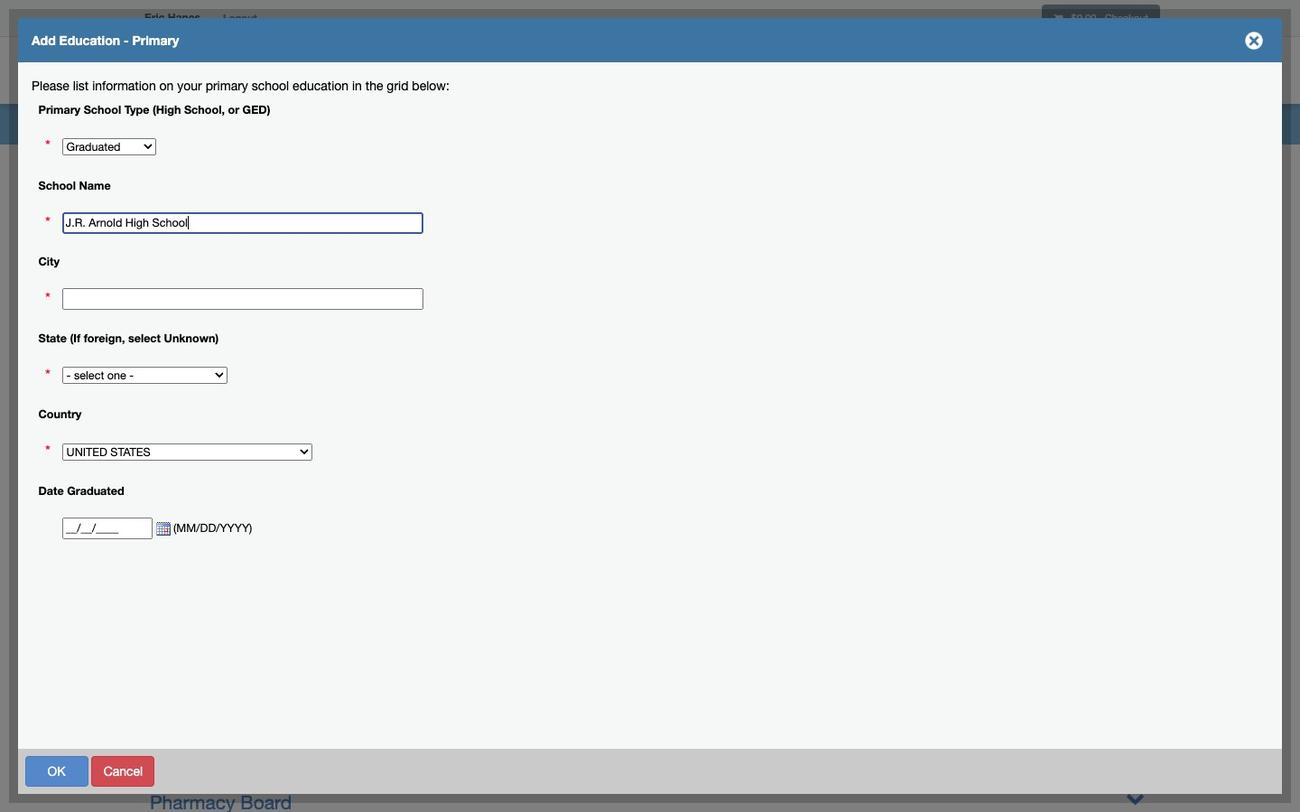 Task type: locate. For each thing, give the bounding box(es) containing it.
accounting board architecture board collection agency board barber, cosmetology, esthetics & nail technology board dental board detective, security, fingerprint & alarm contractor board
[[150, 234, 634, 405]]

addresses
[[45, 331, 105, 345]]

online
[[1045, 66, 1084, 79]]

0 horizontal spatial school
[[38, 179, 76, 192]]

method
[[112, 202, 156, 217]]

education down nurse
[[221, 79, 278, 93]]

school,
[[184, 103, 225, 116], [448, 205, 489, 219]]

1 add button from the top
[[252, 271, 342, 299]]

(mm/dd/yyyy)
[[170, 521, 262, 535]]

information down 'state (if foreign, select unknown)'
[[98, 377, 162, 391]]

1 horizontal spatial school
[[84, 103, 121, 116]]

architecture board link
[[150, 264, 309, 285]]

board
[[251, 234, 303, 256], [257, 264, 309, 285], [309, 294, 360, 315], [578, 323, 629, 345], [210, 353, 261, 375], [583, 383, 634, 405], [306, 443, 358, 464], [221, 532, 272, 554], [342, 762, 393, 783]]

* down school name text box
[[235, 239, 240, 257]]

dental
[[150, 353, 204, 375]]

and
[[84, 313, 105, 327]]

list
[[73, 79, 89, 93]]

0 horizontal spatial information
[[98, 377, 162, 391]]

date up temporary
[[38, 484, 64, 498]]

grid
[[387, 79, 409, 93]]

* down state
[[45, 366, 51, 384]]

education
[[59, 33, 120, 48], [221, 79, 278, 93]]

nursing left permit
[[108, 515, 152, 529]]

0 horizontal spatial primary school type (high school, or ged)
[[38, 103, 270, 116]]

medical
[[150, 502, 217, 524]]

education
[[293, 79, 349, 93]]

type inside 24. please list information on your primary school education in the grid below: element
[[388, 205, 413, 219]]

School Name text field
[[62, 212, 423, 234]]

(high inside 24. please list information on your primary school education in the grid below: element
[[416, 205, 445, 219]]

1 vertical spatial &
[[415, 383, 427, 405]]

1 vertical spatial school,
[[448, 205, 489, 219]]

1 vertical spatial or
[[492, 205, 503, 219]]

1 vertical spatial add
[[287, 279, 307, 291]]

1 vertical spatial (high
[[416, 205, 445, 219]]

1 vertical spatial education
[[221, 79, 278, 93]]

barber, cosmetology, esthetics & nail technology board link
[[150, 323, 629, 345]]

None button
[[25, 756, 88, 786], [92, 756, 155, 786], [228, 756, 300, 786], [304, 756, 354, 786], [1150, 756, 1262, 786], [25, 756, 88, 786], [92, 756, 155, 786], [228, 756, 300, 786], [304, 756, 354, 786], [1150, 756, 1262, 786]]

application down registered
[[45, 110, 109, 125]]

0 vertical spatial add button
[[252, 271, 342, 299]]

eric
[[145, 11, 165, 24]]

nursing
[[108, 515, 152, 529], [150, 532, 216, 554]]

1 vertical spatial primary school type (high school, or ged)
[[302, 205, 534, 219]]

1 horizontal spatial ged)
[[506, 205, 534, 219]]

please
[[32, 79, 69, 93]]

add up agency
[[287, 279, 307, 291]]

authorization for third- party contact
[[45, 248, 175, 281]]

$0.00
[[1072, 12, 1097, 23]]

online services link
[[1031, 41, 1165, 104]]

0 vertical spatial type
[[124, 103, 149, 116]]

(high
[[153, 103, 181, 116], [416, 205, 445, 219]]

1 horizontal spatial primary school type (high school, or ged)
[[302, 205, 534, 219]]

& left nail
[[421, 323, 433, 345]]

0 horizontal spatial primary
[[38, 103, 81, 116]]

state (if foreign, select unknown)
[[38, 331, 219, 345]]

1 vertical spatial therapy
[[268, 762, 337, 783]]

(high for please list information on your primary school education in the grid below:
[[153, 103, 181, 116]]

home link
[[870, 41, 930, 104]]

1 vertical spatial type
[[388, 205, 413, 219]]

0 vertical spatial primary school type (high school, or ged)
[[38, 103, 270, 116]]

chevron down image
[[1126, 789, 1145, 808]]

add up please
[[32, 33, 56, 48]]

personal
[[45, 377, 95, 391]]

add down security,
[[287, 433, 307, 445]]

2 vertical spatial &
[[361, 532, 373, 554]]

add for '25. please list information on your undergraduate, graduate and vocational training degree(s) earned in the grid below:' element
[[287, 433, 307, 445]]

primary
[[206, 79, 248, 93]]

nursing down permit
[[150, 532, 216, 554]]

0 vertical spatial or
[[228, 103, 239, 116]]

* down country
[[45, 442, 51, 460]]

school
[[84, 103, 121, 116], [38, 179, 76, 192], [347, 205, 385, 219]]

0 horizontal spatial (high
[[153, 103, 181, 116]]

2 horizontal spatial school
[[347, 205, 385, 219]]

1 horizontal spatial primary
[[132, 33, 179, 48]]

school, inside 24. please list information on your primary school education in the grid below: element
[[448, 205, 489, 219]]

0 horizontal spatial education
[[59, 33, 120, 48]]

online services
[[1045, 66, 1142, 79]]

2 vertical spatial school
[[347, 205, 385, 219]]

below:
[[412, 79, 450, 93]]

add for 24. please list information on your primary school education in the grid below: element
[[287, 279, 307, 291]]

0 vertical spatial school,
[[184, 103, 225, 116]]

of
[[75, 423, 86, 437]]

1 horizontal spatial education
[[221, 79, 278, 93]]

0 horizontal spatial or
[[228, 103, 239, 116]]

add button down security,
[[252, 425, 342, 452]]

primary school type (high school, or ged) for please list information on your primary school education in the grid below:
[[38, 103, 270, 116]]

registered professional nurse
[[32, 33, 263, 48]]

1 vertical spatial ged)
[[506, 205, 534, 219]]

action
[[257, 205, 292, 219]]

medical corporation link
[[150, 502, 323, 524]]

* up military
[[45, 137, 51, 155]]

1 application from the top
[[45, 110, 109, 125]]

1 vertical spatial application
[[45, 202, 109, 217]]

1 vertical spatial add button
[[252, 425, 342, 452]]

1 horizontal spatial type
[[388, 205, 413, 219]]

0 horizontal spatial school,
[[184, 103, 225, 116]]

1 vertical spatial primary
[[38, 103, 81, 116]]

date for date of birth
[[45, 423, 72, 437]]

nursing board (rn, lpn & apn)
[[150, 532, 422, 554]]

0 vertical spatial ged)
[[243, 103, 270, 116]]

primary down eric
[[132, 33, 179, 48]]

& right lpn
[[361, 532, 373, 554]]

&
[[421, 323, 433, 345], [415, 383, 427, 405], [361, 532, 373, 554]]

information left in
[[282, 79, 346, 93]]

primary down please
[[38, 103, 81, 116]]

school for please list information on your primary school education in the grid below:
[[84, 103, 121, 116]]

accounting
[[150, 234, 246, 256]]

primary school type (high school, or ged) inside 24. please list information on your primary school education in the grid below: element
[[302, 205, 534, 219]]

0 horizontal spatial type
[[124, 103, 149, 116]]

party
[[45, 266, 75, 281]]

date
[[45, 423, 72, 437], [38, 484, 64, 498]]

add education - primary
[[32, 33, 179, 48]]

cosmetology,
[[216, 323, 333, 345]]

or
[[228, 103, 239, 116], [492, 205, 503, 219]]

select
[[128, 331, 161, 345]]

type
[[124, 103, 149, 116], [388, 205, 413, 219]]

add button up cosmetology, on the top left of page
[[252, 271, 342, 299]]

collection agency board link
[[150, 294, 360, 315]]

& left alarm
[[415, 383, 427, 405]]

education information
[[221, 79, 346, 93]]

1 horizontal spatial school,
[[448, 205, 489, 219]]

services
[[1087, 66, 1139, 79]]

date graduated
[[38, 484, 124, 498]]

education left -
[[59, 33, 120, 48]]

third-
[[142, 248, 175, 263]]

ged) inside 24. please list information on your primary school education in the grid below: element
[[506, 205, 534, 219]]

state
[[38, 331, 67, 345]]

primary right action
[[302, 205, 344, 219]]

0 horizontal spatial ged)
[[243, 103, 270, 116]]

0 vertical spatial (high
[[153, 103, 181, 116]]

foreign,
[[84, 331, 125, 345]]

illinois department of financial and professional regulation image
[[136, 41, 547, 98]]

City text field
[[62, 289, 423, 310]]

2 application from the top
[[45, 202, 109, 217]]

ged)
[[243, 103, 270, 116], [506, 205, 534, 219]]

1 horizontal spatial information
[[282, 79, 346, 93]]

country
[[38, 408, 82, 421]]

information
[[282, 79, 346, 93], [98, 377, 162, 391]]

close window image
[[1240, 26, 1269, 55]]

school
[[252, 79, 289, 93]]

0 vertical spatial date
[[45, 423, 72, 437]]

2 vertical spatial add
[[287, 433, 307, 445]]

application
[[45, 110, 109, 125], [45, 202, 109, 217]]

nurse
[[219, 33, 263, 48]]

0 vertical spatial information
[[282, 79, 346, 93]]

therapy
[[232, 443, 301, 464], [268, 762, 337, 783]]

Date Graduated text field
[[62, 517, 152, 539]]

add
[[32, 33, 56, 48], [287, 279, 307, 291], [287, 433, 307, 445]]

information for personal information
[[98, 377, 162, 391]]

1 horizontal spatial or
[[492, 205, 503, 219]]

0 vertical spatial application
[[45, 110, 109, 125]]

occupational therapy board
[[150, 762, 393, 783]]

0 vertical spatial school
[[84, 103, 121, 116]]

* up 'city'
[[45, 213, 51, 231]]

2 horizontal spatial primary
[[302, 205, 344, 219]]

logout
[[223, 12, 257, 23]]

account
[[964, 66, 1017, 79]]

application down school name
[[45, 202, 109, 217]]

2 add button from the top
[[252, 425, 342, 452]]

or for action
[[492, 205, 503, 219]]

1 vertical spatial date
[[38, 484, 64, 498]]

1 horizontal spatial (high
[[416, 205, 445, 219]]

1 vertical spatial school
[[38, 179, 76, 192]]

0 vertical spatial add
[[32, 33, 56, 48]]

therapy for massage
[[232, 443, 301, 464]]

date down country
[[45, 423, 72, 437]]

1 vertical spatial information
[[98, 377, 162, 391]]

medical corporation
[[150, 502, 323, 524]]

2 vertical spatial primary
[[302, 205, 344, 219]]

0 vertical spatial therapy
[[232, 443, 301, 464]]

primary school type (high school, or ged) for action
[[302, 205, 534, 219]]

your
[[177, 79, 202, 93]]

None image field
[[152, 522, 170, 536]]

0 vertical spatial education
[[59, 33, 120, 48]]

primary school type (high school, or ged)
[[38, 103, 270, 116], [302, 205, 534, 219]]



Task type: describe. For each thing, give the bounding box(es) containing it.
lpn
[[320, 532, 356, 554]]

0 vertical spatial nursing
[[108, 515, 152, 529]]

logout link
[[210, 0, 271, 36]]

24. please list information on your primary school education in the grid below: element
[[252, 199, 993, 253]]

information for education information
[[282, 79, 346, 93]]

agency
[[240, 294, 304, 315]]

registered
[[45, 92, 106, 107]]

permit
[[156, 515, 193, 529]]

checkout
[[1105, 12, 1149, 23]]

temporary
[[45, 515, 105, 529]]

graduated
[[67, 484, 124, 498]]

nursing board (rn, lpn & apn) link
[[150, 532, 422, 554]]

school name
[[38, 179, 111, 192]]

school, for action
[[448, 205, 489, 219]]

birth
[[90, 423, 116, 437]]

detective, security, fingerprint & alarm contractor board link
[[150, 383, 634, 405]]

occupational therapy board link
[[150, 762, 393, 783]]

instructions
[[112, 110, 178, 125]]

public and mailing addresses
[[45, 313, 149, 345]]

registered nurse(rn) application instructions
[[45, 92, 178, 125]]

contractor
[[487, 383, 578, 405]]

or for please list information on your primary school education in the grid below:
[[228, 103, 239, 116]]

nail
[[438, 323, 470, 345]]

date of birth
[[45, 423, 116, 437]]

(rn,
[[277, 532, 314, 554]]

1 vertical spatial nursing
[[150, 532, 216, 554]]

professional
[[117, 33, 215, 48]]

personal information
[[45, 377, 162, 391]]

type for action
[[388, 205, 413, 219]]

dental board link
[[150, 353, 261, 375]]

contact
[[78, 266, 123, 281]]

in
[[352, 79, 362, 93]]

registered
[[32, 33, 113, 48]]

0 vertical spatial &
[[421, 323, 433, 345]]

25. please list information on your undergraduate, graduate and vocational training degree(s) earned in the grid below: element
[[252, 353, 1234, 407]]

military status
[[45, 156, 126, 171]]

school, for please list information on your primary school education in the grid below:
[[184, 103, 225, 116]]

massage
[[150, 443, 227, 464]]

technology
[[476, 323, 572, 345]]

ged) for action
[[506, 205, 534, 219]]

eric hanes
[[145, 11, 201, 24]]

school for action
[[347, 205, 385, 219]]

city
[[38, 255, 60, 269]]

name
[[79, 179, 111, 192]]

add button for 24. please list information on your primary school education in the grid below: element
[[252, 271, 342, 299]]

close window image
[[1240, 26, 1269, 55]]

-
[[124, 33, 129, 48]]

hanes
[[168, 11, 201, 24]]

please list information on your primary school education in the grid below:
[[32, 79, 450, 93]]

0 vertical spatial primary
[[132, 33, 179, 48]]

information
[[92, 79, 156, 93]]

the
[[366, 79, 383, 93]]

corporation
[[222, 502, 323, 524]]

detective,
[[150, 383, 235, 405]]

primary for please list information on your primary school education in the grid below:
[[38, 103, 81, 116]]

$0.00 checkout
[[1069, 12, 1149, 23]]

(high for action
[[416, 205, 445, 219]]

my account link
[[930, 41, 1031, 104]]

ged) for please list information on your primary school education in the grid below:
[[243, 103, 270, 116]]

massage therapy board link
[[150, 443, 358, 464]]

accounting board link
[[150, 234, 303, 256]]

* up public
[[45, 289, 51, 308]]

home
[[884, 66, 916, 79]]

architecture
[[150, 264, 252, 285]]

authorization
[[45, 248, 120, 263]]

barber,
[[150, 323, 211, 345]]

(if
[[70, 331, 81, 345]]

application inside 'registered nurse(rn) application instructions'
[[45, 110, 109, 125]]

alarm
[[432, 383, 482, 405]]

public
[[45, 313, 80, 327]]

apn)
[[379, 532, 422, 554]]

nurse(rn)
[[110, 92, 167, 107]]

shopping cart image
[[1054, 14, 1064, 24]]

unknown)
[[164, 331, 219, 345]]

collection
[[150, 294, 235, 315]]

type for please list information on your primary school education in the grid below:
[[124, 103, 149, 116]]

application method
[[45, 202, 156, 217]]

massage therapy board
[[150, 443, 358, 464]]

for
[[123, 248, 138, 263]]

date for date graduated
[[38, 484, 64, 498]]

therapy for occupational
[[268, 762, 337, 783]]

occupational
[[150, 762, 263, 783]]

status
[[89, 156, 126, 171]]

add button for '25. please list information on your undergraduate, graduate and vocational training degree(s) earned in the grid below:' element
[[252, 425, 342, 452]]

my
[[945, 66, 961, 79]]

mailing
[[109, 313, 149, 327]]

primary for action
[[302, 205, 344, 219]]



